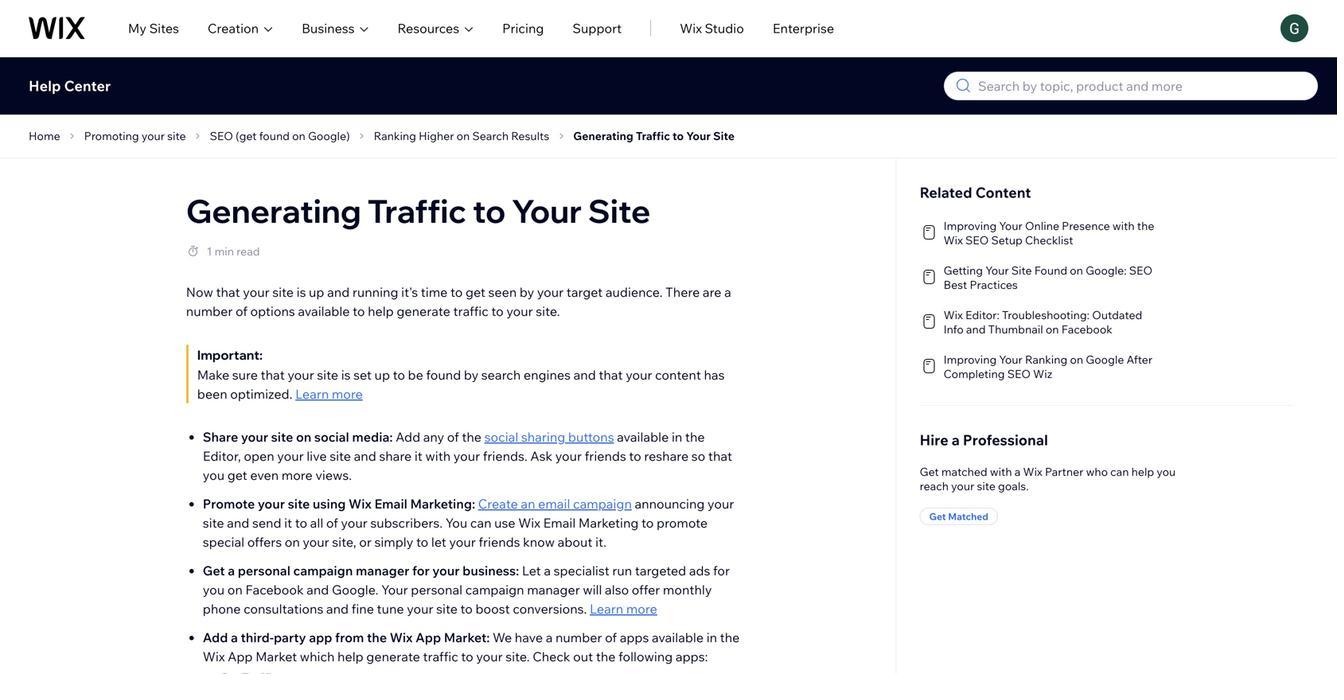 Task type: describe. For each thing, give the bounding box(es) containing it.
found inside make sure that your site is set up to be found by search engines and that your content has been optimized.
[[426, 367, 461, 383]]

consultations
[[244, 601, 324, 617]]

sharing
[[521, 429, 566, 445]]

traffic inside we have a number of apps available in the wix app market which help generate traffic to your site. check out the following apps:
[[423, 649, 458, 665]]

marketing:
[[411, 496, 476, 512]]

an
[[521, 496, 536, 512]]

and inside available in the editor, open your live site and share it with your friends. ask your friends to reshare so that you get even more views.
[[354, 448, 376, 464]]

on right higher
[[457, 129, 470, 143]]

campaign inside let a specialist run targeted ads for you on facebook and google. your personal campaign manager will also offer monthly phone consultations and fine tune your site to boost conversions.
[[466, 582, 524, 598]]

google:
[[1086, 264, 1127, 278]]

on inside announcing your site and send it to all of your subscribers. you can use wix email marketing to promote special offers on your site, or simply to let your friends know about it.
[[285, 534, 300, 550]]

professional
[[963, 431, 1049, 449]]

studio
[[705, 20, 744, 36]]

seo (get found on google)
[[210, 129, 350, 143]]

1 vertical spatial generating traffic to your site
[[186, 191, 651, 231]]

get for get a personal campaign manager for your business:
[[203, 563, 225, 579]]

to inside let a specialist run targeted ads for you on facebook and google. your personal campaign manager will also offer monthly phone consultations and fine tune your site to boost conversions.
[[461, 601, 473, 617]]

will
[[583, 582, 602, 598]]

0 vertical spatial campaign
[[573, 496, 632, 512]]

on up live
[[296, 429, 312, 445]]

business button
[[302, 19, 369, 38]]

1 vertical spatial learn more
[[590, 601, 658, 617]]

of inside announcing your site and send it to all of your subscribers. you can use wix email marketing to promote special offers on your site, or simply to let your friends know about it.
[[326, 515, 338, 531]]

0 vertical spatial manager
[[356, 563, 410, 579]]

about
[[558, 534, 593, 550]]

open
[[244, 448, 274, 464]]

promote
[[657, 515, 708, 531]]

send
[[252, 515, 282, 531]]

it inside announcing your site and send it to all of your subscribers. you can use wix email marketing to promote special offers on your site, or simply to let your friends know about it.
[[284, 515, 292, 531]]

improving for wix
[[944, 219, 997, 233]]

engines
[[524, 367, 571, 383]]

wix inside the wix editor: troubleshooting: outdated info and thumbnail on facebook
[[944, 308, 963, 322]]

promoting your site link
[[79, 127, 191, 146]]

check
[[533, 649, 571, 665]]

0 horizontal spatial traffic
[[368, 191, 467, 231]]

0 vertical spatial generating traffic to your site
[[574, 129, 735, 143]]

in inside we have a number of apps available in the wix app market which help generate traffic to your site. check out the following apps:
[[707, 630, 718, 646]]

wix editor: troubleshooting: outdated info and thumbnail on facebook
[[944, 308, 1143, 336]]

of inside now that your site is up and running it's time to get seen by your target audience. there are a number of options available to help generate traffic to your site.
[[236, 303, 248, 319]]

your down all
[[303, 534, 329, 550]]

personal inside let a specialist run targeted ads for you on facebook and google. your personal campaign manager will also offer monthly phone consultations and fine tune your site to boost conversions.
[[411, 582, 463, 598]]

targeted
[[635, 563, 687, 579]]

available inside we have a number of apps available in the wix app market which help generate traffic to your site. check out the following apps:
[[652, 630, 704, 646]]

your up promote
[[708, 496, 734, 512]]

reach
[[920, 479, 949, 493]]

site inside make sure that your site is set up to be found by search engines and that your content has been optimized.
[[317, 367, 339, 383]]

a inside get matched with a wix partner who can help you reach your site goals.
[[1015, 465, 1021, 479]]

editor:
[[966, 308, 1000, 322]]

run
[[613, 563, 632, 579]]

make sure that your site is set up to be found by search engines and that your content has been optimized.
[[197, 367, 725, 402]]

traffic inside now that your site is up and running it's time to get seen by your target audience. there are a number of options available to help generate traffic to your site.
[[453, 303, 489, 319]]

phone
[[203, 601, 241, 617]]

min
[[215, 244, 234, 258]]

and left google.
[[307, 582, 329, 598]]

get a personal campaign manager for your business:
[[203, 563, 522, 579]]

and inside the wix editor: troubleshooting: outdated info and thumbnail on facebook
[[967, 323, 986, 336]]

views.
[[316, 467, 352, 483]]

on left google)
[[292, 129, 306, 143]]

can inside announcing your site and send it to all of your subscribers. you can use wix email marketing to promote special offers on your site, or simply to let your friends know about it.
[[471, 515, 492, 531]]

site right promoting
[[167, 129, 186, 143]]

that up optimized.
[[261, 367, 285, 383]]

media:
[[352, 429, 393, 445]]

search
[[473, 129, 509, 143]]

content
[[976, 184, 1032, 201]]

your up 'options'
[[243, 284, 270, 300]]

get matched
[[930, 511, 989, 523]]

creation button
[[208, 19, 273, 38]]

has
[[704, 367, 725, 383]]

1 vertical spatial campaign
[[293, 563, 353, 579]]

facebook inside let a specialist run targeted ads for you on facebook and google. your personal campaign manager will also offer monthly phone consultations and fine tune your site to boost conversions.
[[246, 582, 304, 598]]

home link
[[24, 127, 65, 146]]

0 vertical spatial found
[[259, 129, 290, 143]]

wix inside we have a number of apps available in the wix app market which help generate traffic to your site. check out the following apps:
[[203, 649, 225, 665]]

your up send
[[258, 496, 285, 512]]

getting
[[944, 264, 983, 278]]

improving your ranking on google after completing seo wiz link
[[920, 351, 1156, 381]]

0 vertical spatial ranking
[[374, 129, 416, 143]]

up inside make sure that your site is set up to be found by search engines and that your content has been optimized.
[[375, 367, 390, 383]]

apps
[[620, 630, 649, 646]]

get inside available in the editor, open your live site and share it with your friends. ask your friends to reshare so that you get even more views.
[[228, 467, 247, 483]]

conversions.
[[513, 601, 587, 617]]

Search by topic, product and more field
[[974, 72, 1308, 100]]

0 vertical spatial add
[[396, 429, 421, 445]]

learn for the bottommost learn more "link"
[[590, 601, 624, 617]]

audience.
[[606, 284, 663, 300]]

facebook inside the wix editor: troubleshooting: outdated info and thumbnail on facebook
[[1062, 323, 1113, 336]]

0 horizontal spatial personal
[[238, 563, 291, 579]]

get for get matched
[[930, 511, 946, 523]]

a inside now that your site is up and running it's time to get seen by your target audience. there are a number of options available to help generate traffic to your site.
[[725, 284, 732, 300]]

your down let
[[433, 563, 460, 579]]

email inside announcing your site and send it to all of your subscribers. you can use wix email marketing to promote special offers on your site, or simply to let your friends know about it.
[[544, 515, 576, 531]]

let
[[522, 563, 541, 579]]

on inside let a specialist run targeted ads for you on facebook and google. your personal campaign manager will also offer monthly phone consultations and fine tune your site to boost conversions.
[[228, 582, 243, 598]]

to inside we have a number of apps available in the wix app market which help generate traffic to your site. check out the following apps:
[[461, 649, 474, 665]]

are
[[703, 284, 722, 300]]

1 vertical spatial learn more link
[[590, 601, 658, 617]]

target
[[567, 284, 603, 300]]

learn for left learn more "link"
[[295, 386, 329, 402]]

site inside get matched with a wix partner who can help you reach your site goals.
[[977, 479, 996, 493]]

improving for completing
[[944, 353, 997, 367]]

and inside announcing your site and send it to all of your subscribers. you can use wix email marketing to promote special offers on your site, or simply to let your friends know about it.
[[227, 515, 250, 531]]

your up open
[[241, 429, 268, 445]]

third-
[[241, 630, 274, 646]]

generate inside now that your site is up and running it's time to get seen by your target audience. there are a number of options available to help generate traffic to your site.
[[397, 303, 451, 319]]

specialist
[[554, 563, 610, 579]]

0 vertical spatial learn more
[[295, 386, 363, 402]]

center
[[64, 77, 111, 95]]

site inside announcing your site and send it to all of your subscribers. you can use wix email marketing to promote special offers on your site, or simply to let your friends know about it.
[[203, 515, 224, 531]]

0 vertical spatial app
[[416, 630, 441, 646]]

higher
[[419, 129, 454, 143]]

partner
[[1046, 465, 1084, 479]]

monthly
[[663, 582, 712, 598]]

1 horizontal spatial more
[[332, 386, 363, 402]]

which
[[300, 649, 335, 665]]

your inside improving your ranking on google after completing seo wiz
[[1000, 353, 1023, 367]]

enterprise
[[773, 20, 835, 36]]

google.
[[332, 582, 379, 598]]

apps:
[[676, 649, 708, 665]]

wix studio link
[[680, 19, 744, 38]]

available in the editor, open your live site and share it with your friends. ask your friends to reshare so that you get even more views.
[[203, 429, 733, 483]]

manager inside let a specialist run targeted ads for you on facebook and google. your personal campaign manager will also offer monthly phone consultations and fine tune your site to boost conversions.
[[527, 582, 580, 598]]

site. inside now that your site is up and running it's time to get seen by your target audience. there are a number of options available to help generate traffic to your site.
[[536, 303, 560, 319]]

your down seen on the top left of page
[[507, 303, 533, 319]]

enterprise link
[[773, 19, 835, 38]]

that inside available in the editor, open your live site and share it with your friends. ask your friends to reshare so that you get even more views.
[[709, 448, 733, 464]]

your inside getting your site found on google: seo best practices
[[986, 264, 1009, 278]]

seo (get found on google) link
[[205, 127, 355, 146]]

and inside make sure that your site is set up to be found by search engines and that your content has been optimized.
[[574, 367, 596, 383]]

results
[[511, 129, 550, 143]]

special
[[203, 534, 245, 550]]

google)
[[308, 129, 350, 143]]

options
[[250, 303, 295, 319]]

your inside improving your online presence with the wix seo setup checklist
[[1000, 219, 1023, 233]]

all
[[310, 515, 324, 531]]

presence
[[1062, 219, 1111, 233]]

google
[[1086, 353, 1125, 367]]

sure
[[232, 367, 258, 383]]

troubleshooting:
[[1003, 308, 1090, 322]]

market
[[256, 649, 297, 665]]

is inside now that your site is up and running it's time to get seen by your target audience. there are a number of options available to help generate traffic to your site.
[[297, 284, 306, 300]]

sites
[[149, 20, 179, 36]]

on inside getting your site found on google: seo best practices
[[1070, 264, 1084, 278]]

practices
[[970, 278, 1018, 292]]

market:
[[444, 630, 490, 646]]

available inside available in the editor, open your live site and share it with your friends. ask your friends to reshare so that you get even more views.
[[617, 429, 669, 445]]

on inside the wix editor: troubleshooting: outdated info and thumbnail on facebook
[[1046, 323, 1060, 336]]

share
[[379, 448, 412, 464]]

1 vertical spatial site
[[588, 191, 651, 231]]

now
[[186, 284, 213, 300]]

info
[[944, 323, 964, 336]]

social sharing buttons link
[[485, 429, 614, 445]]

read
[[237, 244, 260, 258]]

generate inside we have a number of apps available in the wix app market which help generate traffic to your site. check out the following apps:
[[367, 649, 420, 665]]

a left the third-
[[231, 630, 238, 646]]

your left target
[[537, 284, 564, 300]]

1 horizontal spatial traffic
[[636, 129, 670, 143]]

help inside now that your site is up and running it's time to get seen by your target audience. there are a number of options available to help generate traffic to your site.
[[368, 303, 394, 319]]

2 horizontal spatial more
[[627, 601, 658, 617]]

0 vertical spatial site
[[714, 129, 735, 143]]

the inside improving your online presence with the wix seo setup checklist
[[1138, 219, 1155, 233]]

site up open
[[271, 429, 293, 445]]

with inside available in the editor, open your live site and share it with your friends. ask your friends to reshare so that you get even more views.
[[426, 448, 451, 464]]

fine
[[352, 601, 374, 617]]

wix right using
[[349, 496, 372, 512]]

also
[[605, 582, 629, 598]]

announcing your site and send it to all of your subscribers. you can use wix email marketing to promote special offers on your site, or simply to let your friends know about it.
[[203, 496, 734, 550]]

be
[[408, 367, 423, 383]]

your left live
[[277, 448, 304, 464]]

my sites
[[128, 20, 179, 36]]



Task type: locate. For each thing, give the bounding box(es) containing it.
you right who
[[1157, 465, 1176, 479]]

improving down the related content
[[944, 219, 997, 233]]

email down create an email campaign link
[[544, 515, 576, 531]]

add down phone
[[203, 630, 228, 646]]

wix inside announcing your site and send it to all of your subscribers. you can use wix email marketing to promote special offers on your site, or simply to let your friends know about it.
[[519, 515, 541, 531]]

can left use
[[471, 515, 492, 531]]

offer
[[632, 582, 660, 598]]

traffic
[[453, 303, 489, 319], [423, 649, 458, 665]]

can inside get matched with a wix partner who can help you reach your site goals.
[[1111, 465, 1130, 479]]

1 vertical spatial manager
[[527, 582, 580, 598]]

more inside available in the editor, open your live site and share it with your friends. ask your friends to reshare so that you get even more views.
[[282, 467, 313, 483]]

friends
[[585, 448, 627, 464], [479, 534, 520, 550]]

campaign up the boost
[[466, 582, 524, 598]]

2 horizontal spatial campaign
[[573, 496, 632, 512]]

0 vertical spatial personal
[[238, 563, 291, 579]]

wix up 'info'
[[944, 308, 963, 322]]

a inside we have a number of apps available in the wix app market which help generate traffic to your site. check out the following apps:
[[546, 630, 553, 646]]

0 horizontal spatial can
[[471, 515, 492, 531]]

in inside available in the editor, open your live site and share it with your friends. ask your friends to reshare so that you get even more views.
[[672, 429, 683, 445]]

1 horizontal spatial site
[[714, 129, 735, 143]]

0 vertical spatial can
[[1111, 465, 1130, 479]]

number down now
[[186, 303, 233, 319]]

0 horizontal spatial learn
[[295, 386, 329, 402]]

generating right results at the left of page
[[574, 129, 634, 143]]

pricing
[[503, 20, 544, 36]]

share
[[203, 429, 238, 445]]

1 horizontal spatial generating
[[574, 129, 634, 143]]

your inside get matched with a wix partner who can help you reach your site goals.
[[952, 479, 975, 493]]

that right now
[[216, 284, 240, 300]]

best
[[944, 278, 968, 292]]

with up goals.
[[990, 465, 1013, 479]]

by left search
[[464, 367, 479, 383]]

learn more
[[295, 386, 363, 402], [590, 601, 658, 617]]

1 horizontal spatial personal
[[411, 582, 463, 598]]

0 horizontal spatial site.
[[506, 649, 530, 665]]

0 vertical spatial up
[[309, 284, 324, 300]]

to
[[673, 129, 684, 143], [473, 191, 506, 231], [451, 284, 463, 300], [353, 303, 365, 319], [492, 303, 504, 319], [393, 367, 405, 383], [629, 448, 642, 464], [295, 515, 307, 531], [642, 515, 654, 531], [416, 534, 429, 550], [461, 601, 473, 617], [461, 649, 474, 665]]

0 vertical spatial by
[[520, 284, 535, 300]]

my
[[128, 20, 146, 36]]

it inside available in the editor, open your live site and share it with your friends. ask your friends to reshare so that you get even more views.
[[415, 448, 423, 464]]

by inside now that your site is up and running it's time to get seen by your target audience. there are a number of options available to help generate traffic to your site.
[[520, 284, 535, 300]]

2 vertical spatial more
[[627, 601, 658, 617]]

1 vertical spatial traffic
[[423, 649, 458, 665]]

improving inside improving your ranking on google after completing seo wiz
[[944, 353, 997, 367]]

0 horizontal spatial learn more
[[295, 386, 363, 402]]

marketing
[[579, 515, 639, 531]]

number inside now that your site is up and running it's time to get seen by your target audience. there are a number of options available to help generate traffic to your site.
[[186, 303, 233, 319]]

2 vertical spatial available
[[652, 630, 704, 646]]

ask
[[531, 448, 553, 464]]

you inside available in the editor, open your live site and share it with your friends. ask your friends to reshare so that you get even more views.
[[203, 467, 225, 483]]

help center link
[[29, 77, 111, 95]]

0 vertical spatial available
[[298, 303, 350, 319]]

0 horizontal spatial ranking
[[374, 129, 416, 143]]

generating
[[574, 129, 634, 143], [186, 191, 361, 231]]

seo left (get
[[210, 129, 233, 143]]

get matched with a wix partner who can help you reach your site goals.
[[920, 465, 1176, 493]]

that right 'engines'
[[599, 367, 623, 383]]

available inside now that your site is up and running it's time to get seen by your target audience. there are a number of options available to help generate traffic to your site.
[[298, 303, 350, 319]]

is left set
[[341, 367, 351, 383]]

your down matched
[[952, 479, 975, 493]]

1 vertical spatial get
[[228, 467, 247, 483]]

buttons
[[568, 429, 614, 445]]

help inside get matched with a wix partner who can help you reach your site goals.
[[1132, 465, 1155, 479]]

ranking higher on search results link
[[369, 127, 554, 146]]

following
[[619, 649, 673, 665]]

you
[[446, 515, 468, 531]]

matched
[[942, 465, 988, 479]]

running
[[353, 284, 399, 300]]

0 vertical spatial traffic
[[453, 303, 489, 319]]

add a third-party app from the wix app market:
[[203, 630, 493, 646]]

1 vertical spatial found
[[426, 367, 461, 383]]

1 vertical spatial email
[[544, 515, 576, 531]]

it right send
[[284, 515, 292, 531]]

a
[[725, 284, 732, 300], [952, 431, 960, 449], [1015, 465, 1021, 479], [228, 563, 235, 579], [544, 563, 551, 579], [231, 630, 238, 646], [546, 630, 553, 646]]

0 horizontal spatial friends
[[479, 534, 520, 550]]

you down editor,
[[203, 467, 225, 483]]

your left content
[[626, 367, 653, 383]]

your up optimized.
[[288, 367, 314, 383]]

by inside make sure that your site is set up to be found by search engines and that your content has been optimized.
[[464, 367, 479, 383]]

optimized.
[[230, 386, 293, 402]]

getting your site found on google: seo best practices
[[944, 264, 1153, 292]]

after
[[1127, 353, 1153, 367]]

wix left studio
[[680, 20, 702, 36]]

traffic
[[636, 129, 670, 143], [368, 191, 467, 231]]

of left apps
[[605, 630, 617, 646]]

seo left wiz
[[1008, 367, 1031, 381]]

a right hire
[[952, 431, 960, 449]]

2 horizontal spatial help
[[1132, 465, 1155, 479]]

site,
[[332, 534, 356, 550]]

promoting
[[84, 129, 139, 143]]

for down simply
[[412, 563, 430, 579]]

it's
[[401, 284, 418, 300]]

0 vertical spatial facebook
[[1062, 323, 1113, 336]]

and inside now that your site is up and running it's time to get seen by your target audience. there are a number of options available to help generate traffic to your site.
[[327, 284, 350, 300]]

and left the fine
[[326, 601, 349, 617]]

0 vertical spatial get
[[920, 465, 939, 479]]

1 vertical spatial available
[[617, 429, 669, 445]]

1 horizontal spatial help
[[368, 303, 394, 319]]

you
[[1157, 465, 1176, 479], [203, 467, 225, 483], [203, 582, 225, 598]]

0 vertical spatial is
[[297, 284, 306, 300]]

your down you
[[449, 534, 476, 550]]

so
[[692, 448, 706, 464]]

2 vertical spatial get
[[203, 563, 225, 579]]

0 horizontal spatial learn more link
[[295, 386, 363, 402]]

0 horizontal spatial social
[[314, 429, 349, 445]]

1 vertical spatial facebook
[[246, 582, 304, 598]]

add up share at the left bottom of page
[[396, 429, 421, 445]]

promote
[[203, 496, 255, 512]]

friends inside available in the editor, open your live site and share it with your friends. ask your friends to reshare so that you get even more views.
[[585, 448, 627, 464]]

of left 'options'
[[236, 303, 248, 319]]

to inside make sure that your site is set up to be found by search engines and that your content has been optimized.
[[393, 367, 405, 383]]

get inside now that your site is up and running it's time to get seen by your target audience. there are a number of options available to help generate traffic to your site.
[[466, 284, 486, 300]]

1 vertical spatial traffic
[[368, 191, 467, 231]]

and down promote
[[227, 515, 250, 531]]

wix studio
[[680, 20, 744, 36]]

manager up conversions.
[[527, 582, 580, 598]]

by right seen on the top left of page
[[520, 284, 535, 300]]

0 vertical spatial learn
[[295, 386, 329, 402]]

0 horizontal spatial with
[[426, 448, 451, 464]]

your right promoting
[[142, 129, 165, 143]]

2 vertical spatial with
[[990, 465, 1013, 479]]

it.
[[596, 534, 607, 550]]

available up the apps:
[[652, 630, 704, 646]]

your inside let a specialist run targeted ads for you on facebook and google. your personal campaign manager will also offer monthly phone consultations and fine tune your site to boost conversions.
[[382, 582, 408, 598]]

0 vertical spatial get
[[466, 284, 486, 300]]

create
[[478, 496, 518, 512]]

wix inside get matched with a wix partner who can help you reach your site goals.
[[1024, 465, 1043, 479]]

1 vertical spatial with
[[426, 448, 451, 464]]

social up the friends.
[[485, 429, 519, 445]]

0 horizontal spatial in
[[672, 429, 683, 445]]

site inside getting your site found on google: seo best practices
[[1012, 264, 1032, 278]]

up right set
[[375, 367, 390, 383]]

1 vertical spatial app
[[228, 649, 253, 665]]

number
[[186, 303, 233, 319], [556, 630, 602, 646]]

help inside we have a number of apps available in the wix app market which help generate traffic to your site. check out the following apps:
[[338, 649, 364, 665]]

in up reshare
[[672, 429, 683, 445]]

completing
[[944, 367, 1005, 381]]

make
[[197, 367, 229, 383]]

a down 'special'
[[228, 563, 235, 579]]

email up subscribers. at the bottom of the page
[[375, 496, 408, 512]]

0 vertical spatial traffic
[[636, 129, 670, 143]]

ranking left higher
[[374, 129, 416, 143]]

you up phone
[[203, 582, 225, 598]]

2 horizontal spatial with
[[1113, 219, 1135, 233]]

now that your site is up and running it's time to get seen by your target audience. there are a number of options available to help generate traffic to your site.
[[186, 284, 732, 319]]

1 horizontal spatial for
[[714, 563, 730, 579]]

seo inside improving your online presence with the wix seo setup checklist
[[966, 233, 989, 247]]

site left set
[[317, 367, 339, 383]]

there
[[666, 284, 700, 300]]

1 vertical spatial get
[[930, 511, 946, 523]]

0 horizontal spatial add
[[203, 630, 228, 646]]

available up reshare
[[617, 429, 669, 445]]

hire
[[920, 431, 949, 449]]

online
[[1026, 219, 1060, 233]]

personal down offers
[[238, 563, 291, 579]]

know
[[523, 534, 555, 550]]

number inside we have a number of apps available in the wix app market which help generate traffic to your site. check out the following apps:
[[556, 630, 602, 646]]

help
[[29, 77, 61, 95]]

on right offers
[[285, 534, 300, 550]]

we have a number of apps available in the wix app market which help generate traffic to your site. check out the following apps:
[[203, 630, 740, 665]]

of inside we have a number of apps available in the wix app market which help generate traffic to your site. check out the following apps:
[[605, 630, 617, 646]]

a right let
[[544, 563, 551, 579]]

party
[[274, 630, 306, 646]]

on inside improving your ranking on google after completing seo wiz
[[1071, 353, 1084, 367]]

0 horizontal spatial for
[[412, 563, 430, 579]]

(get
[[236, 129, 257, 143]]

1 horizontal spatial add
[[396, 429, 421, 445]]

0 horizontal spatial up
[[309, 284, 324, 300]]

pricing link
[[503, 19, 544, 38]]

get inside get matched with a wix partner who can help you reach your site goals.
[[920, 465, 939, 479]]

subscribers.
[[371, 515, 443, 531]]

the inside available in the editor, open your live site and share it with your friends. ask your friends to reshare so that you get even more views.
[[686, 429, 705, 445]]

0 vertical spatial help
[[368, 303, 394, 319]]

simply
[[375, 534, 414, 550]]

profile image image
[[1281, 14, 1309, 42]]

traffic down market:
[[423, 649, 458, 665]]

1 horizontal spatial it
[[415, 448, 423, 464]]

number up out
[[556, 630, 602, 646]]

wix inside wix studio link
[[680, 20, 702, 36]]

of right the any
[[447, 429, 459, 445]]

help right who
[[1132, 465, 1155, 479]]

found right (get
[[259, 129, 290, 143]]

0 vertical spatial site.
[[536, 303, 560, 319]]

you inside let a specialist run targeted ads for you on facebook and google. your personal campaign manager will also offer monthly phone consultations and fine tune your site to boost conversions.
[[203, 582, 225, 598]]

use
[[495, 515, 516, 531]]

app inside we have a number of apps available in the wix app market which help generate traffic to your site. check out the following apps:
[[228, 649, 253, 665]]

1 horizontal spatial is
[[341, 367, 351, 383]]

from
[[335, 630, 364, 646]]

improving your online presence with the wix seo setup checklist
[[944, 219, 1155, 247]]

your left the friends.
[[454, 448, 480, 464]]

0 vertical spatial generate
[[397, 303, 451, 319]]

for inside let a specialist run targeted ads for you on facebook and google. your personal campaign manager will also offer monthly phone consultations and fine tune your site to boost conversions.
[[714, 563, 730, 579]]

improving
[[944, 219, 997, 233], [944, 353, 997, 367]]

0 vertical spatial it
[[415, 448, 423, 464]]

a up goals.
[[1015, 465, 1021, 479]]

site. up 'engines'
[[536, 303, 560, 319]]

wix editor: troubleshooting: outdated info and thumbnail on facebook link
[[920, 307, 1156, 337]]

checklist
[[1026, 233, 1074, 247]]

seo left setup
[[966, 233, 989, 247]]

1 vertical spatial can
[[471, 515, 492, 531]]

1 horizontal spatial up
[[375, 367, 390, 383]]

1 horizontal spatial site.
[[536, 303, 560, 319]]

your right tune
[[407, 601, 434, 617]]

0 horizontal spatial campaign
[[293, 563, 353, 579]]

1 vertical spatial site.
[[506, 649, 530, 665]]

by
[[520, 284, 535, 300], [464, 367, 479, 383]]

0 vertical spatial improving
[[944, 219, 997, 233]]

friends.
[[483, 448, 528, 464]]

your up site,
[[341, 515, 368, 531]]

using
[[313, 496, 346, 512]]

1 vertical spatial learn
[[590, 601, 624, 617]]

friends inside announcing your site and send it to all of your subscribers. you can use wix email marketing to promote special offers on your site, or simply to let your friends know about it.
[[479, 534, 520, 550]]

1 vertical spatial help
[[1132, 465, 1155, 479]]

get down editor,
[[228, 467, 247, 483]]

campaign down site,
[[293, 563, 353, 579]]

site. down have on the bottom of page
[[506, 649, 530, 665]]

ranking higher on search results
[[374, 129, 550, 143]]

1 horizontal spatial learn
[[590, 601, 624, 617]]

with inside improving your online presence with the wix seo setup checklist
[[1113, 219, 1135, 233]]

1 horizontal spatial app
[[416, 630, 441, 646]]

1 vertical spatial is
[[341, 367, 351, 383]]

a up check
[[546, 630, 553, 646]]

a inside let a specialist run targeted ads for you on facebook and google. your personal campaign manager will also offer monthly phone consultations and fine tune your site to boost conversions.
[[544, 563, 551, 579]]

with inside get matched with a wix partner who can help you reach your site goals.
[[990, 465, 1013, 479]]

0 vertical spatial email
[[375, 496, 408, 512]]

hire a professional
[[920, 431, 1049, 449]]

let
[[432, 534, 447, 550]]

business
[[302, 20, 355, 36]]

that right 'so'
[[709, 448, 733, 464]]

your right ask
[[556, 448, 582, 464]]

1 horizontal spatial campaign
[[466, 582, 524, 598]]

your inside let a specialist run targeted ads for you on facebook and google. your personal campaign manager will also offer monthly phone consultations and fine tune your site to boost conversions.
[[407, 601, 434, 617]]

up inside now that your site is up and running it's time to get seen by your target audience. there are a number of options available to help generate traffic to your site.
[[309, 284, 324, 300]]

seen
[[489, 284, 517, 300]]

wix up goals.
[[1024, 465, 1043, 479]]

let a specialist run targeted ads for you on facebook and google. your personal campaign manager will also offer monthly phone consultations and fine tune your site to boost conversions.
[[203, 563, 730, 617]]

home
[[29, 129, 60, 143]]

0 horizontal spatial manager
[[356, 563, 410, 579]]

seo inside improving your ranking on google after completing seo wiz
[[1008, 367, 1031, 381]]

a right 'are'
[[725, 284, 732, 300]]

1 social from the left
[[314, 429, 349, 445]]

site.
[[536, 303, 560, 319], [506, 649, 530, 665]]

site inside now that your site is up and running it's time to get seen by your target audience. there are a number of options available to help generate traffic to your site.
[[273, 284, 294, 300]]

0 vertical spatial learn more link
[[295, 386, 363, 402]]

wix up 'getting'
[[944, 233, 963, 247]]

can right who
[[1111, 465, 1130, 479]]

your inside we have a number of apps available in the wix app market which help generate traffic to your site. check out the following apps:
[[476, 649, 503, 665]]

wix down tune
[[390, 630, 413, 646]]

help down from
[[338, 649, 364, 665]]

site. inside we have a number of apps available in the wix app market which help generate traffic to your site. check out the following apps:
[[506, 649, 530, 665]]

wiz
[[1034, 367, 1053, 381]]

2 social from the left
[[485, 429, 519, 445]]

1 vertical spatial friends
[[479, 534, 520, 550]]

learn more link down also
[[590, 601, 658, 617]]

get for get matched with a wix partner who can help you reach your site goals.
[[920, 465, 939, 479]]

in up the apps:
[[707, 630, 718, 646]]

1 vertical spatial in
[[707, 630, 718, 646]]

1 vertical spatial generating
[[186, 191, 361, 231]]

set
[[354, 367, 372, 383]]

resources
[[398, 20, 460, 36]]

1 horizontal spatial social
[[485, 429, 519, 445]]

social up live
[[314, 429, 349, 445]]

related content
[[920, 184, 1032, 201]]

get up the reach
[[920, 465, 939, 479]]

0 horizontal spatial is
[[297, 284, 306, 300]]

2 for from the left
[[714, 563, 730, 579]]

is left running
[[297, 284, 306, 300]]

1 vertical spatial generate
[[367, 649, 420, 665]]

wix inside improving your online presence with the wix seo setup checklist
[[944, 233, 963, 247]]

up
[[309, 284, 324, 300], [375, 367, 390, 383]]

site up 'special'
[[203, 515, 224, 531]]

1 horizontal spatial with
[[990, 465, 1013, 479]]

we
[[493, 630, 512, 646]]

1 horizontal spatial friends
[[585, 448, 627, 464]]

campaign up marketing
[[573, 496, 632, 512]]

social
[[314, 429, 349, 445], [485, 429, 519, 445]]

site inside let a specialist run targeted ads for you on facebook and google. your personal campaign manager will also offer monthly phone consultations and fine tune your site to boost conversions.
[[437, 601, 458, 617]]

2 horizontal spatial site
[[1012, 264, 1032, 278]]

and down media:
[[354, 448, 376, 464]]

1 min read
[[207, 244, 260, 258]]

site left using
[[288, 496, 310, 512]]

generate down tune
[[367, 649, 420, 665]]

with down the any
[[426, 448, 451, 464]]

reshare
[[645, 448, 689, 464]]

learn more down also
[[590, 601, 658, 617]]

app left market:
[[416, 630, 441, 646]]

site up views.
[[330, 448, 351, 464]]

1 horizontal spatial get
[[466, 284, 486, 300]]

live
[[307, 448, 327, 464]]

1 vertical spatial add
[[203, 630, 228, 646]]

get down the reach
[[930, 511, 946, 523]]

1 horizontal spatial facebook
[[1062, 323, 1113, 336]]

you inside get matched with a wix partner who can help you reach your site goals.
[[1157, 465, 1176, 479]]

is inside make sure that your site is set up to be found by search engines and that your content has been optimized.
[[341, 367, 351, 383]]

creation
[[208, 20, 259, 36]]

that inside now that your site is up and running it's time to get seen by your target audience. there are a number of options available to help generate traffic to your site.
[[216, 284, 240, 300]]

manager
[[356, 563, 410, 579], [527, 582, 580, 598]]

announcing
[[635, 496, 705, 512]]

learn right optimized.
[[295, 386, 329, 402]]

0 horizontal spatial email
[[375, 496, 408, 512]]

site down matched
[[977, 479, 996, 493]]

1 horizontal spatial number
[[556, 630, 602, 646]]

improving inside improving your online presence with the wix seo setup checklist
[[944, 219, 997, 233]]

facebook down outdated
[[1062, 323, 1113, 336]]

for right ads
[[714, 563, 730, 579]]

of right all
[[326, 515, 338, 531]]

0 horizontal spatial generating
[[186, 191, 361, 231]]

manager down simply
[[356, 563, 410, 579]]

ranking inside improving your ranking on google after completing seo wiz
[[1026, 353, 1068, 367]]

seo inside getting your site found on google: seo best practices
[[1130, 264, 1153, 278]]

promoting your site
[[84, 129, 186, 143]]

1 improving from the top
[[944, 219, 997, 233]]

1 for from the left
[[412, 563, 430, 579]]

1 horizontal spatial learn more
[[590, 601, 658, 617]]

2 improving from the top
[[944, 353, 997, 367]]

1 horizontal spatial found
[[426, 367, 461, 383]]

app down the third-
[[228, 649, 253, 665]]

site inside available in the editor, open your live site and share it with your friends. ask your friends to reshare so that you get even more views.
[[330, 448, 351, 464]]

0 horizontal spatial more
[[282, 467, 313, 483]]

generating up read
[[186, 191, 361, 231]]

to inside available in the editor, open your live site and share it with your friends. ask your friends to reshare so that you get even more views.
[[629, 448, 642, 464]]

with right presence
[[1113, 219, 1135, 233]]



Task type: vqa. For each thing, say whether or not it's contained in the screenshot.
the top App
yes



